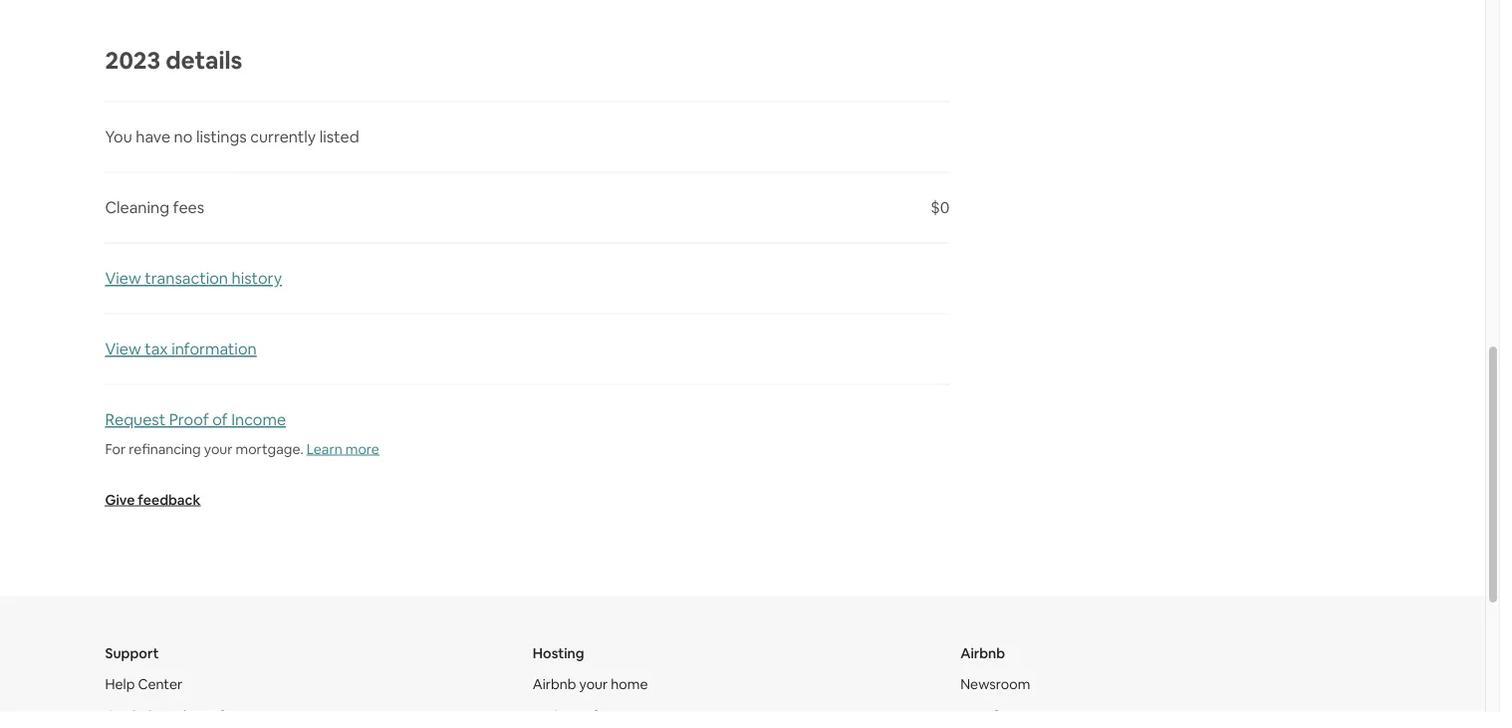 Task type: locate. For each thing, give the bounding box(es) containing it.
mortgage.
[[236, 440, 303, 458]]

2023 details
[[105, 45, 242, 76]]

request proof of income for refinancing your mortgage. learn more
[[105, 409, 379, 458]]

view for view transaction history
[[105, 268, 141, 288]]

airbnb
[[960, 644, 1005, 662], [533, 675, 576, 693]]

0 horizontal spatial airbnb
[[533, 675, 576, 693]]

0 horizontal spatial your
[[204, 440, 233, 458]]

newsroom link
[[960, 675, 1030, 693]]

view transaction history link
[[105, 268, 282, 288]]

learn more link
[[307, 440, 379, 458]]

income
[[231, 409, 286, 430]]

1 horizontal spatial airbnb
[[960, 644, 1005, 662]]

currently
[[250, 126, 316, 147]]

your
[[204, 440, 233, 458], [579, 675, 608, 693]]

1 vertical spatial your
[[579, 675, 608, 693]]

cleaning fees
[[105, 197, 204, 218]]

home
[[611, 675, 648, 693]]

transaction
[[145, 268, 228, 288]]

view left transaction
[[105, 268, 141, 288]]

2 view from the top
[[105, 339, 141, 359]]

1 view from the top
[[105, 268, 141, 288]]

your down of
[[204, 440, 233, 458]]

you
[[105, 126, 132, 147]]

information
[[171, 339, 257, 359]]

you have no listings currently listed
[[105, 126, 359, 147]]

1 vertical spatial view
[[105, 339, 141, 359]]

airbnb up "newsroom" link
[[960, 644, 1005, 662]]

view
[[105, 268, 141, 288], [105, 339, 141, 359]]

$0
[[931, 197, 950, 218]]

0 vertical spatial your
[[204, 440, 233, 458]]

1 vertical spatial airbnb
[[533, 675, 576, 693]]

proof
[[169, 409, 209, 430]]

airbnb your home link
[[533, 675, 648, 693]]

help center link
[[105, 675, 182, 693]]

support
[[105, 644, 159, 662]]

request
[[105, 409, 166, 430]]

0 vertical spatial view
[[105, 268, 141, 288]]

no
[[174, 126, 193, 147]]

view left tax
[[105, 339, 141, 359]]

view for view tax information
[[105, 339, 141, 359]]

hosting
[[533, 644, 584, 662]]

refinancing
[[129, 440, 201, 458]]

request proof of income button
[[105, 409, 286, 431]]

cleaning
[[105, 197, 169, 218]]

your left the home
[[579, 675, 608, 693]]

newsroom
[[960, 675, 1030, 693]]

1 horizontal spatial your
[[579, 675, 608, 693]]

details
[[166, 45, 242, 76]]

2023
[[105, 45, 161, 76]]

0 vertical spatial airbnb
[[960, 644, 1005, 662]]

airbnb down hosting
[[533, 675, 576, 693]]



Task type: describe. For each thing, give the bounding box(es) containing it.
airbnb for airbnb your home
[[533, 675, 576, 693]]

fees
[[173, 197, 204, 218]]

tax
[[145, 339, 168, 359]]

learn
[[307, 440, 342, 458]]

listed
[[319, 126, 359, 147]]

airbnb for airbnb
[[960, 644, 1005, 662]]

have
[[136, 126, 170, 147]]

view transaction history
[[105, 268, 282, 288]]

your inside request proof of income for refinancing your mortgage. learn more
[[204, 440, 233, 458]]

center
[[138, 675, 182, 693]]

view tax information
[[105, 339, 257, 359]]

listings
[[196, 126, 247, 147]]

of
[[212, 409, 228, 430]]

for
[[105, 440, 126, 458]]

more
[[345, 440, 379, 458]]

history
[[232, 268, 282, 288]]

airbnb your home
[[533, 675, 648, 693]]

help
[[105, 675, 135, 693]]

help center
[[105, 675, 182, 693]]

view tax information link
[[105, 339, 257, 359]]



Task type: vqa. For each thing, say whether or not it's contained in the screenshot.
the bottom Covid-
no



